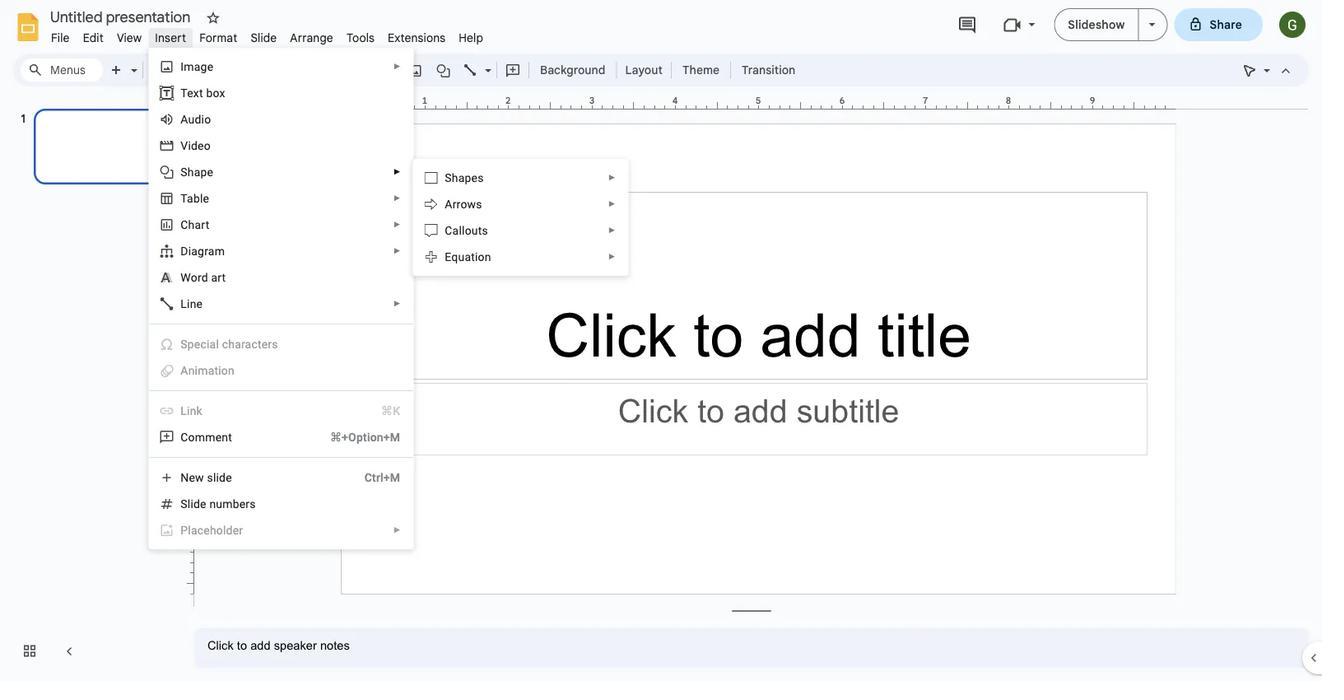 Task type: vqa. For each thing, say whether or not it's contained in the screenshot.


Task type: locate. For each thing, give the bounding box(es) containing it.
application
[[0, 0, 1323, 681]]

hapes
[[452, 171, 484, 184]]

m
[[195, 430, 205, 444]]

special characters c element
[[181, 337, 283, 351]]

s down v
[[181, 165, 188, 179]]

c up e
[[445, 224, 453, 237]]

insert image image
[[406, 58, 425, 82]]

a down s hapes
[[445, 197, 453, 211]]

Star checkbox
[[202, 7, 225, 30]]

mage
[[184, 60, 214, 73]]

image i element
[[181, 60, 218, 73]]

0 horizontal spatial s
[[181, 165, 188, 179]]

e
[[200, 497, 206, 511]]

background button
[[533, 58, 613, 82]]

quation
[[452, 250, 491, 264]]

menu item containing p
[[149, 517, 413, 544]]

placeholder p element
[[181, 523, 248, 537]]

file menu item
[[44, 28, 76, 47]]

1 vertical spatial art
[[211, 271, 226, 284]]

menu item down characters on the left
[[149, 357, 413, 384]]

tools menu item
[[340, 28, 381, 47]]

menu item up nimation
[[149, 331, 413, 357]]

dio
[[195, 112, 211, 126]]

ctrl+m
[[365, 471, 401, 484]]

layout
[[625, 63, 663, 77]]

menu item up the ment
[[159, 403, 401, 419]]

slid e numbers
[[181, 497, 256, 511]]

i mage
[[181, 60, 214, 73]]

rrows
[[453, 197, 482, 211]]

table b element
[[181, 191, 214, 205]]

► for rrows
[[608, 199, 616, 209]]

0 vertical spatial a
[[181, 112, 188, 126]]

art
[[195, 218, 210, 231], [211, 271, 226, 284]]

lin k
[[181, 404, 202, 418]]

c
[[201, 337, 207, 351]]

n
[[181, 471, 189, 484]]

navigation
[[0, 93, 181, 681]]

new slide n element
[[181, 471, 237, 484]]

menu item down numbers
[[149, 517, 413, 544]]

slide
[[251, 30, 277, 45]]

ta b le
[[181, 191, 209, 205]]

callouts c element
[[445, 224, 493, 237]]

s up a rrows
[[445, 171, 452, 184]]

2 vertical spatial a
[[181, 364, 188, 377]]

► for laceholder
[[393, 525, 401, 535]]

help
[[459, 30, 484, 45]]

ment
[[205, 430, 232, 444]]

format menu item
[[193, 28, 244, 47]]

slideshow
[[1069, 17, 1125, 32]]

new slide with layout image
[[127, 59, 138, 65]]

⌘+option+m element
[[310, 429, 401, 446]]

1 horizontal spatial art
[[211, 271, 226, 284]]

navigation inside application
[[0, 93, 181, 681]]

1 horizontal spatial c
[[445, 224, 453, 237]]

numbers
[[210, 497, 256, 511]]

►
[[393, 62, 401, 71], [393, 167, 401, 177], [608, 173, 616, 182], [393, 194, 401, 203], [608, 199, 616, 209], [393, 220, 401, 229], [608, 226, 616, 235], [393, 246, 401, 256], [608, 252, 616, 261], [393, 299, 401, 308], [393, 525, 401, 535]]

video v element
[[181, 139, 216, 152]]

menu
[[125, 0, 414, 549], [413, 159, 629, 276]]

c
[[181, 218, 188, 231], [445, 224, 453, 237]]

w
[[181, 271, 191, 284]]

slide
[[207, 471, 232, 484]]

c for h
[[181, 218, 188, 231]]

shape image
[[434, 58, 453, 82]]

menu bar
[[44, 21, 490, 49]]

insert
[[155, 30, 186, 45]]

0 horizontal spatial c
[[181, 218, 188, 231]]

comment m element
[[181, 430, 237, 444]]

a down the spe
[[181, 364, 188, 377]]

art for w ord art
[[211, 271, 226, 284]]

art up d iagram
[[195, 218, 210, 231]]

Menus field
[[21, 58, 103, 82]]

⌘k element
[[362, 403, 401, 419]]

line q element
[[181, 297, 208, 311]]

le
[[200, 191, 209, 205]]

view menu item
[[110, 28, 149, 47]]

c up d
[[181, 218, 188, 231]]

0 horizontal spatial art
[[195, 218, 210, 231]]

► for hape
[[393, 167, 401, 177]]

1 vertical spatial a
[[445, 197, 453, 211]]

s
[[181, 165, 188, 179], [445, 171, 452, 184]]

0 vertical spatial art
[[195, 218, 210, 231]]

extensions menu item
[[381, 28, 452, 47]]

► for quation
[[608, 252, 616, 261]]

mode and view toolbar
[[1237, 54, 1300, 86]]

menu bar containing file
[[44, 21, 490, 49]]

c allouts
[[445, 224, 488, 237]]

s for hapes
[[445, 171, 452, 184]]

c for allouts
[[445, 224, 453, 237]]

animation a element
[[181, 364, 240, 377]]

► inside menu item
[[393, 525, 401, 535]]

theme button
[[675, 58, 727, 82]]

characters
[[222, 337, 278, 351]]

allouts
[[453, 224, 488, 237]]

menu containing i
[[125, 0, 414, 549]]

link k element
[[181, 404, 207, 418]]

art right ord
[[211, 271, 226, 284]]

ideo
[[188, 139, 211, 152]]

menu item
[[149, 331, 413, 357], [149, 357, 413, 384], [159, 403, 401, 419], [149, 517, 413, 544]]

shape s element
[[181, 165, 218, 179]]

a left dio
[[181, 112, 188, 126]]

u
[[188, 112, 195, 126]]

n ew slide
[[181, 471, 232, 484]]

a u dio
[[181, 112, 211, 126]]

theme
[[683, 63, 720, 77]]

h
[[188, 218, 195, 231]]

a
[[181, 112, 188, 126], [445, 197, 453, 211], [181, 364, 188, 377]]

1 horizontal spatial s
[[445, 171, 452, 184]]

a inside menu item
[[181, 364, 188, 377]]

ext
[[187, 86, 203, 100]]

menu item containing a
[[149, 357, 413, 384]]

transition button
[[735, 58, 803, 82]]

edit menu item
[[76, 28, 110, 47]]

menu containing s
[[413, 159, 629, 276]]

chart h element
[[181, 218, 214, 231]]



Task type: describe. For each thing, give the bounding box(es) containing it.
equation e element
[[445, 250, 496, 264]]

transition
[[742, 63, 796, 77]]

menu bar banner
[[0, 0, 1323, 681]]

ta
[[181, 191, 193, 205]]

s for hape
[[181, 165, 188, 179]]

v ideo
[[181, 139, 211, 152]]

slideshow button
[[1055, 8, 1139, 41]]

file
[[51, 30, 70, 45]]

ial
[[207, 337, 219, 351]]

i
[[181, 60, 184, 73]]

start slideshow (⌘+enter) image
[[1149, 23, 1156, 26]]

insert menu item
[[149, 28, 193, 47]]

Rename text field
[[44, 7, 200, 26]]

► for iagram
[[393, 246, 401, 256]]

s hape
[[181, 165, 213, 179]]

diagram d element
[[181, 244, 230, 258]]

⌘k
[[381, 404, 401, 418]]

lin
[[181, 404, 196, 418]]

ord
[[191, 271, 208, 284]]

menu item containing lin
[[159, 403, 401, 419]]

arrange
[[290, 30, 333, 45]]

word art w element
[[181, 271, 231, 284]]

► for hapes
[[608, 173, 616, 182]]

view
[[117, 30, 142, 45]]

a nimation
[[181, 364, 235, 377]]

b
[[193, 191, 200, 205]]

hape
[[188, 165, 213, 179]]

spe c ial characters
[[181, 337, 278, 351]]

w ord art
[[181, 271, 226, 284]]

extensions
[[388, 30, 446, 45]]

t ext box
[[181, 86, 225, 100]]

a rrows
[[445, 197, 482, 211]]

spe
[[181, 337, 201, 351]]

slide numbers e element
[[181, 497, 261, 511]]

e
[[445, 250, 452, 264]]

format
[[199, 30, 238, 45]]

slide menu item
[[244, 28, 284, 47]]

arrows a element
[[445, 197, 487, 211]]

layout button
[[621, 58, 668, 82]]

s hapes
[[445, 171, 484, 184]]

audio u element
[[181, 112, 216, 126]]

shapes s element
[[445, 171, 489, 184]]

share button
[[1175, 8, 1263, 41]]

a for nimation
[[181, 364, 188, 377]]

slid
[[181, 497, 200, 511]]

⌘+option+m
[[330, 430, 401, 444]]

iagram
[[188, 244, 225, 258]]

d iagram
[[181, 244, 225, 258]]

menu item containing spe
[[149, 331, 413, 357]]

art for c h art
[[195, 218, 210, 231]]

box
[[206, 86, 225, 100]]

c h art
[[181, 218, 210, 231]]

k
[[196, 404, 202, 418]]

a for u
[[181, 112, 188, 126]]

tools
[[347, 30, 375, 45]]

d
[[181, 244, 188, 258]]

arrange menu item
[[284, 28, 340, 47]]

► for allouts
[[608, 226, 616, 235]]

co
[[181, 430, 195, 444]]

live pointer settings image
[[1260, 59, 1271, 65]]

main toolbar
[[102, 58, 804, 82]]

v
[[181, 139, 188, 152]]

edit
[[83, 30, 104, 45]]

► for mage
[[393, 62, 401, 71]]

nimation
[[188, 364, 235, 377]]

ew
[[189, 471, 204, 484]]

background
[[540, 63, 606, 77]]

help menu item
[[452, 28, 490, 47]]

application containing slideshow
[[0, 0, 1323, 681]]

laceholder
[[188, 523, 243, 537]]

select line image
[[481, 59, 492, 65]]

line
[[181, 297, 203, 311]]

p laceholder
[[181, 523, 243, 537]]

text box t element
[[181, 86, 230, 100]]

a for rrows
[[445, 197, 453, 211]]

ctrl+m element
[[345, 469, 401, 486]]

share
[[1210, 17, 1243, 32]]

menu bar inside menu bar banner
[[44, 21, 490, 49]]

co m ment
[[181, 430, 232, 444]]

p
[[181, 523, 188, 537]]

t
[[181, 86, 187, 100]]

e quation
[[445, 250, 491, 264]]



